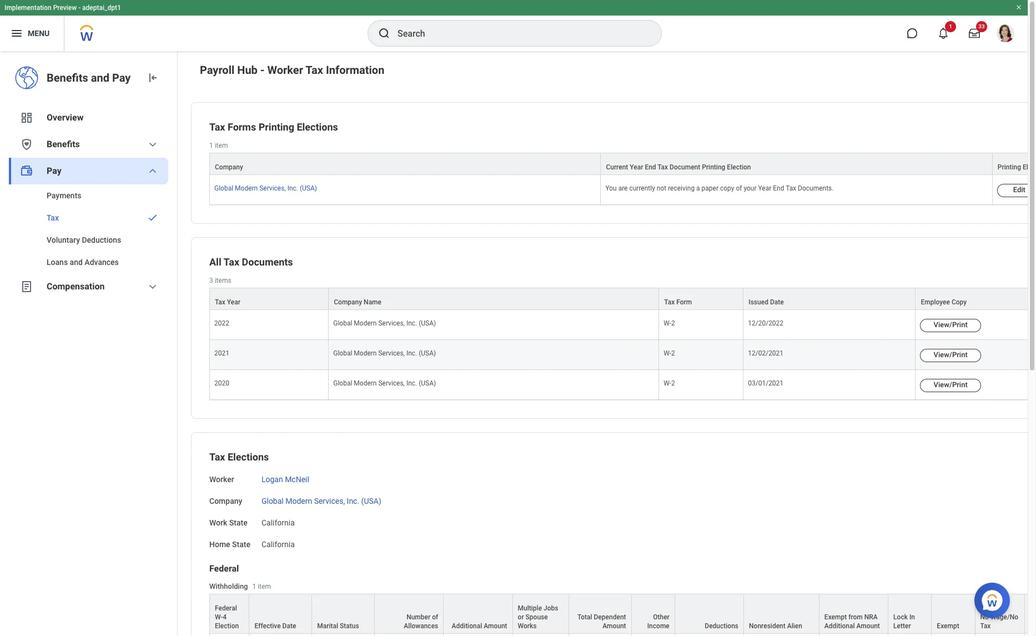 Task type: describe. For each thing, give the bounding box(es) containing it.
mcneil
[[285, 475, 309, 484]]

federal for federal
[[209, 564, 239, 574]]

benefits for benefits
[[47, 139, 80, 149]]

tax year
[[215, 298, 240, 306]]

w-2 for 12/20/2022
[[664, 320, 675, 327]]

all
[[209, 256, 221, 268]]

modern for 2022
[[354, 320, 377, 327]]

inc. for 2020
[[407, 380, 417, 387]]

work state
[[209, 518, 248, 527]]

company inside popup button
[[215, 163, 243, 171]]

document
[[670, 163, 701, 171]]

elect
[[1023, 163, 1037, 171]]

receiving
[[668, 184, 695, 192]]

date for issued date
[[770, 298, 784, 306]]

3
[[209, 277, 213, 284]]

edit row
[[209, 175, 1037, 205]]

exempt for exempt from nra additional amount
[[825, 613, 847, 621]]

2 for 12/02/2021
[[672, 350, 675, 357]]

justify image
[[10, 27, 23, 40]]

w- inside federal w-4 election
[[215, 613, 223, 621]]

0 horizontal spatial printing
[[259, 121, 294, 133]]

notifications large image
[[938, 28, 949, 39]]

dependent
[[594, 613, 626, 621]]

2 cell from the left
[[250, 634, 312, 636]]

33
[[979, 23, 985, 29]]

company inside 'popup button'
[[334, 298, 362, 306]]

adeptai_dpt1
[[82, 4, 121, 12]]

marital status
[[317, 622, 359, 630]]

number of allowances button
[[375, 594, 443, 633]]

tax year button
[[210, 288, 328, 310]]

5 cell from the left
[[444, 634, 513, 636]]

form
[[677, 298, 692, 306]]

global for 2021
[[333, 350, 352, 357]]

employee
[[921, 298, 950, 306]]

number
[[407, 613, 431, 621]]

3 items
[[209, 277, 231, 284]]

your
[[744, 184, 757, 192]]

spouse
[[526, 613, 548, 621]]

13 cell from the left
[[932, 634, 976, 636]]

nra
[[865, 613, 878, 621]]

loans and advances link
[[9, 251, 168, 273]]

transformation import image
[[146, 71, 159, 84]]

global modern services, inc. (usa) inside 'edit' row
[[214, 184, 317, 192]]

additional inside exempt from nra additional amount
[[825, 622, 855, 630]]

letter
[[894, 622, 911, 630]]

benefits and pay element
[[47, 70, 137, 86]]

1 inside withholding 1 item
[[252, 583, 256, 590]]

14 cell from the left
[[976, 634, 1026, 636]]

and for loans
[[70, 258, 83, 267]]

issued date button
[[744, 288, 916, 310]]

from
[[849, 613, 863, 621]]

1 for 1
[[949, 23, 953, 29]]

2022 element
[[214, 317, 229, 327]]

12 cell from the left
[[889, 634, 932, 636]]

additional inside additional amount popup button
[[452, 622, 482, 630]]

additional amount button
[[444, 594, 512, 633]]

you are currently not receiving a paper copy of your year end tax documents.
[[606, 184, 834, 192]]

currently
[[630, 184, 655, 192]]

check image
[[146, 212, 159, 223]]

close environment banner image
[[1016, 4, 1023, 11]]

loans
[[47, 258, 68, 267]]

copy
[[952, 298, 967, 306]]

12/20/2022
[[748, 320, 784, 327]]

chevron down small image
[[146, 164, 159, 178]]

inc. inside 'edit' row
[[288, 184, 298, 192]]

other
[[653, 613, 670, 621]]

copy
[[720, 184, 735, 192]]

search image
[[378, 27, 391, 40]]

federal for federal w-4 election
[[215, 604, 237, 612]]

w-2 for 03/01/2021
[[664, 380, 675, 387]]

no wage/no tax button
[[976, 594, 1025, 633]]

federal w-4 election button
[[210, 594, 249, 633]]

number of allowances
[[404, 613, 438, 630]]

printing elect
[[998, 163, 1037, 171]]

employee copy button
[[916, 288, 1037, 310]]

deductions button
[[675, 594, 744, 633]]

payroll hub - worker tax information
[[200, 63, 385, 77]]

15 cell from the left
[[1026, 634, 1037, 636]]

services, for 2022
[[379, 320, 405, 327]]

end inside 'edit' row
[[773, 184, 785, 192]]

global for 2020
[[333, 380, 352, 387]]

tax elections
[[209, 451, 269, 463]]

profile logan mcneil image
[[997, 24, 1015, 44]]

in
[[910, 613, 915, 621]]

chevron down small image for compensation
[[146, 280, 159, 293]]

0 vertical spatial worker
[[267, 63, 303, 77]]

works
[[518, 622, 537, 630]]

view/print button for 03/01/2021
[[921, 379, 981, 392]]

jobs
[[544, 604, 559, 612]]

8 cell from the left
[[632, 634, 675, 636]]

view/print for 03/01/2021
[[934, 381, 968, 389]]

logan
[[262, 475, 283, 484]]

of inside number of allowances
[[432, 613, 438, 621]]

paper
[[702, 184, 719, 192]]

effective date button
[[250, 594, 312, 633]]

other income button
[[632, 594, 675, 633]]

(usa) for 2020
[[419, 380, 436, 387]]

nonresident alien button
[[744, 594, 819, 633]]

2 for 03/01/2021
[[672, 380, 675, 387]]

view/print button for 12/20/2022
[[921, 319, 981, 332]]

1 view/print row from the top
[[209, 310, 1037, 340]]

1 amount from the left
[[484, 622, 507, 630]]

1 for 1 item
[[209, 142, 213, 149]]

of inside 'edit' row
[[736, 184, 742, 192]]

1 vertical spatial worker
[[209, 475, 234, 484]]

state for work state
[[229, 518, 248, 527]]

tax inside no wage/no tax
[[981, 622, 991, 630]]

row for all tax documents
[[209, 288, 1037, 310]]

status
[[340, 622, 359, 630]]

voluntary deductions
[[47, 236, 121, 244]]

pay button
[[9, 158, 168, 184]]

2 for 12/20/2022
[[672, 320, 675, 327]]

dashboard image
[[20, 111, 33, 124]]

printing elect button
[[993, 153, 1037, 174]]

(usa) for 2022
[[419, 320, 436, 327]]

effective date
[[255, 622, 296, 630]]

logan mcneil link
[[262, 473, 309, 484]]

a
[[697, 184, 700, 192]]

0 vertical spatial item
[[215, 142, 228, 149]]

lock in letter
[[894, 613, 915, 630]]

tax inside popup button
[[215, 298, 225, 306]]

2021 element
[[214, 347, 229, 357]]

year inside 'edit' row
[[758, 184, 772, 192]]

advances
[[85, 258, 119, 267]]

work
[[209, 518, 227, 527]]

current year end tax document printing election button
[[601, 153, 993, 174]]

home state
[[209, 540, 250, 549]]

wage/no
[[991, 613, 1019, 621]]

1 vertical spatial global modern services, inc. (usa) link
[[262, 494, 381, 506]]

edit
[[1014, 186, 1026, 194]]

pay element
[[9, 184, 168, 273]]

modern for 2021
[[354, 350, 377, 357]]

4 cell from the left
[[375, 634, 444, 636]]

menu button
[[0, 16, 64, 51]]



Task type: vqa. For each thing, say whether or not it's contained in the screenshot.
the top 8 People link
no



Task type: locate. For each thing, give the bounding box(es) containing it.
2 amount from the left
[[603, 622, 626, 630]]

payments link
[[9, 184, 168, 207]]

- for adeptai_dpt1
[[78, 4, 81, 12]]

2 w-2 from the top
[[664, 350, 675, 357]]

navigation pane region
[[0, 51, 178, 636]]

home
[[209, 540, 230, 549]]

other income
[[648, 613, 670, 630]]

year for tax year
[[227, 298, 240, 306]]

2 vertical spatial view/print button
[[921, 379, 981, 392]]

nonresident alien
[[749, 622, 803, 630]]

withholding 1 item
[[209, 582, 271, 590]]

voluntary
[[47, 236, 80, 244]]

services, for 2020
[[379, 380, 405, 387]]

2 vertical spatial 2
[[672, 380, 675, 387]]

total
[[578, 613, 592, 621]]

0 horizontal spatial deductions
[[82, 236, 121, 244]]

company name
[[334, 298, 382, 306]]

exempt button
[[932, 594, 975, 633]]

chevron down small image
[[146, 138, 159, 151], [146, 280, 159, 293]]

7 cell from the left
[[569, 634, 632, 636]]

2 horizontal spatial 1
[[949, 23, 953, 29]]

pay
[[112, 71, 131, 84], [47, 166, 62, 176]]

0 horizontal spatial of
[[432, 613, 438, 621]]

items
[[215, 277, 231, 284]]

0 horizontal spatial additional
[[452, 622, 482, 630]]

information
[[326, 63, 385, 77]]

elections
[[297, 121, 338, 133], [228, 451, 269, 463]]

row containing company
[[209, 153, 1037, 175]]

additional
[[452, 622, 482, 630], [825, 622, 855, 630]]

end up currently
[[645, 163, 656, 171]]

0 vertical spatial w-2
[[664, 320, 675, 327]]

view/print row
[[209, 310, 1037, 340], [209, 340, 1037, 370], [209, 370, 1037, 400]]

1 vertical spatial of
[[432, 613, 438, 621]]

implementation
[[4, 4, 51, 12]]

0 horizontal spatial date
[[283, 622, 296, 630]]

modern inside 'edit' row
[[235, 184, 258, 192]]

total dependent amount
[[578, 613, 626, 630]]

total dependent amount button
[[569, 594, 631, 633]]

exempt for exempt
[[937, 622, 960, 630]]

payroll
[[200, 63, 235, 77]]

preview
[[53, 4, 77, 12]]

exempt right lock in letter popup button
[[937, 622, 960, 630]]

worker right hub
[[267, 63, 303, 77]]

2 view/print button from the top
[[921, 349, 981, 362]]

document alt image
[[20, 280, 33, 293]]

9 cell from the left
[[675, 634, 744, 636]]

year right current
[[630, 163, 643, 171]]

pay left transformation import icon in the top left of the page
[[112, 71, 131, 84]]

task pay image
[[20, 164, 33, 178]]

1 view/print button from the top
[[921, 319, 981, 332]]

marital status button
[[312, 594, 374, 633]]

or
[[518, 613, 524, 621]]

exempt inside exempt popup button
[[937, 622, 960, 630]]

1 horizontal spatial -
[[260, 63, 265, 77]]

(usa) inside 'edit' row
[[300, 184, 317, 192]]

1 vertical spatial w-2
[[664, 350, 675, 357]]

federal up 4
[[215, 604, 237, 612]]

1 vertical spatial year
[[758, 184, 772, 192]]

2 horizontal spatial amount
[[857, 622, 880, 630]]

- inside menu banner
[[78, 4, 81, 12]]

1 2 from the top
[[672, 320, 675, 327]]

1
[[949, 23, 953, 29], [209, 142, 213, 149], [252, 583, 256, 590]]

tax inside 'edit' row
[[786, 184, 797, 192]]

documents.
[[798, 184, 834, 192]]

1 horizontal spatial additional
[[825, 622, 855, 630]]

deductions left nonresident
[[705, 622, 739, 630]]

row for federal
[[209, 594, 1037, 634]]

benefits inside dropdown button
[[47, 139, 80, 149]]

california element down logan
[[262, 516, 295, 527]]

election inside the current year end tax document printing election popup button
[[727, 163, 751, 171]]

1 horizontal spatial election
[[727, 163, 751, 171]]

company up work state on the left bottom of the page
[[209, 497, 242, 506]]

- for worker
[[260, 63, 265, 77]]

end right your
[[773, 184, 785, 192]]

inc. for 2021
[[407, 350, 417, 357]]

california for home state
[[262, 540, 295, 549]]

w-2 for 12/02/2021
[[664, 350, 675, 357]]

1 horizontal spatial and
[[91, 71, 109, 84]]

global modern services, inc. (usa) for 2020
[[333, 380, 436, 387]]

view/print for 12/20/2022
[[934, 321, 968, 329]]

amount inside total dependent amount
[[603, 622, 626, 630]]

2 california from the top
[[262, 540, 295, 549]]

2020 element
[[214, 377, 229, 387]]

1 chevron down small image from the top
[[146, 138, 159, 151]]

global inside 'edit' row
[[214, 184, 233, 192]]

amount down nra
[[857, 622, 880, 630]]

california element for work state
[[262, 516, 295, 527]]

deductions inside pay element
[[82, 236, 121, 244]]

- right preview
[[78, 4, 81, 12]]

exempt inside exempt from nra additional amount
[[825, 613, 847, 621]]

0 horizontal spatial exempt
[[825, 613, 847, 621]]

multiple
[[518, 604, 542, 612]]

0 vertical spatial view/print
[[934, 321, 968, 329]]

amount down "dependent"
[[603, 622, 626, 630]]

not
[[657, 184, 667, 192]]

california right home state
[[262, 540, 295, 549]]

election inside federal w-4 election popup button
[[215, 622, 239, 630]]

1 vertical spatial elections
[[228, 451, 269, 463]]

1 horizontal spatial amount
[[603, 622, 626, 630]]

2021
[[214, 350, 229, 357]]

election up your
[[727, 163, 751, 171]]

1 view/print from the top
[[934, 321, 968, 329]]

2 view/print from the top
[[934, 351, 968, 359]]

(usa) for 2021
[[419, 350, 436, 357]]

12/02/2021
[[748, 350, 784, 357]]

year for current year end tax document printing election
[[630, 163, 643, 171]]

global modern services, inc. (usa) for 2022
[[333, 320, 436, 327]]

2 vertical spatial year
[[227, 298, 240, 306]]

federal up 'withholding'
[[209, 564, 239, 574]]

2 chevron down small image from the top
[[146, 280, 159, 293]]

income
[[648, 622, 670, 630]]

0 vertical spatial view/print button
[[921, 319, 981, 332]]

pay up payments
[[47, 166, 62, 176]]

chevron down small image inside compensation dropdown button
[[146, 280, 159, 293]]

benefits
[[47, 71, 88, 84], [47, 139, 80, 149]]

1 horizontal spatial printing
[[702, 163, 726, 171]]

1 vertical spatial and
[[70, 258, 83, 267]]

1 vertical spatial pay
[[47, 166, 62, 176]]

3 cell from the left
[[312, 634, 375, 636]]

1 horizontal spatial pay
[[112, 71, 131, 84]]

are
[[619, 184, 628, 192]]

tax form button
[[660, 288, 743, 310]]

0 vertical spatial end
[[645, 163, 656, 171]]

1 vertical spatial company
[[334, 298, 362, 306]]

additional right allowances
[[452, 622, 482, 630]]

0 vertical spatial elections
[[297, 121, 338, 133]]

0 vertical spatial 2
[[672, 320, 675, 327]]

issued date
[[749, 298, 784, 306]]

2 vertical spatial w-2
[[664, 380, 675, 387]]

company down 1 item
[[215, 163, 243, 171]]

federal
[[209, 564, 239, 574], [215, 604, 237, 612]]

3 row from the top
[[209, 594, 1037, 634]]

deductions inside popup button
[[705, 622, 739, 630]]

compensation button
[[9, 273, 168, 300]]

company
[[215, 163, 243, 171], [334, 298, 362, 306], [209, 497, 242, 506]]

worker down tax elections on the left of page
[[209, 475, 234, 484]]

1 vertical spatial deductions
[[705, 622, 739, 630]]

menu
[[28, 29, 50, 38]]

1 vertical spatial end
[[773, 184, 785, 192]]

11 cell from the left
[[820, 634, 889, 636]]

1 horizontal spatial date
[[770, 298, 784, 306]]

1 horizontal spatial year
[[630, 163, 643, 171]]

1 vertical spatial item
[[258, 583, 271, 590]]

date right issued
[[770, 298, 784, 306]]

1 item
[[209, 142, 228, 149]]

additional down from on the right bottom of the page
[[825, 622, 855, 630]]

0 horizontal spatial pay
[[47, 166, 62, 176]]

state right work
[[229, 518, 248, 527]]

2 2 from the top
[[672, 350, 675, 357]]

2 horizontal spatial printing
[[998, 163, 1021, 171]]

row for tax forms printing elections
[[209, 153, 1037, 175]]

0 horizontal spatial -
[[78, 4, 81, 12]]

1 button
[[932, 21, 957, 46]]

1 vertical spatial 1
[[209, 142, 213, 149]]

and inside 'link'
[[70, 258, 83, 267]]

1 vertical spatial election
[[215, 622, 239, 630]]

1 benefits from the top
[[47, 71, 88, 84]]

cell
[[209, 634, 250, 636], [250, 634, 312, 636], [312, 634, 375, 636], [375, 634, 444, 636], [444, 634, 513, 636], [513, 634, 569, 636], [569, 634, 632, 636], [632, 634, 675, 636], [675, 634, 744, 636], [744, 634, 820, 636], [820, 634, 889, 636], [889, 634, 932, 636], [932, 634, 976, 636], [976, 634, 1026, 636], [1026, 634, 1037, 636]]

and right loans
[[70, 258, 83, 267]]

Search Workday  search field
[[398, 21, 639, 46]]

0 vertical spatial -
[[78, 4, 81, 12]]

pay inside dropdown button
[[47, 166, 62, 176]]

1 horizontal spatial end
[[773, 184, 785, 192]]

1 horizontal spatial of
[[736, 184, 742, 192]]

1 cell from the left
[[209, 634, 250, 636]]

no
[[981, 613, 989, 621]]

6 cell from the left
[[513, 634, 569, 636]]

1 horizontal spatial deductions
[[705, 622, 739, 630]]

w- for 12/02/2021
[[664, 350, 672, 357]]

1 additional from the left
[[452, 622, 482, 630]]

4
[[223, 613, 227, 621]]

tax link
[[9, 207, 168, 229]]

and up overview link
[[91, 71, 109, 84]]

allowances
[[404, 622, 438, 630]]

nonresident
[[749, 622, 786, 630]]

1 horizontal spatial elections
[[297, 121, 338, 133]]

global for 2022
[[333, 320, 352, 327]]

chevron down small image inside benefits dropdown button
[[146, 138, 159, 151]]

additional amount
[[452, 622, 507, 630]]

benefits button
[[9, 131, 168, 158]]

all tax documents
[[209, 256, 293, 268]]

item up effective date popup button
[[258, 583, 271, 590]]

0 horizontal spatial amount
[[484, 622, 507, 630]]

33 button
[[963, 21, 988, 46]]

1 vertical spatial view/print button
[[921, 349, 981, 362]]

payments
[[47, 191, 81, 200]]

0 horizontal spatial 1
[[209, 142, 213, 149]]

0 vertical spatial and
[[91, 71, 109, 84]]

2 vertical spatial 1
[[252, 583, 256, 590]]

1 w-2 from the top
[[664, 320, 675, 327]]

1 horizontal spatial worker
[[267, 63, 303, 77]]

1 vertical spatial 2
[[672, 350, 675, 357]]

state right home
[[232, 540, 250, 549]]

year inside the tax year popup button
[[227, 298, 240, 306]]

date for effective date
[[283, 622, 296, 630]]

w- for 03/01/2021
[[664, 380, 672, 387]]

california element right home state
[[262, 538, 295, 549]]

year inside the current year end tax document printing election popup button
[[630, 163, 643, 171]]

benefits down overview
[[47, 139, 80, 149]]

1 inside button
[[949, 23, 953, 29]]

1 vertical spatial chevron down small image
[[146, 280, 159, 293]]

year up 2022 element
[[227, 298, 240, 306]]

benefits image
[[20, 138, 33, 151]]

4 row from the top
[[209, 634, 1037, 636]]

of left your
[[736, 184, 742, 192]]

benefits up overview
[[47, 71, 88, 84]]

0 vertical spatial california element
[[262, 516, 295, 527]]

item inside withholding 1 item
[[258, 583, 271, 590]]

menu banner
[[0, 0, 1028, 51]]

of up allowances
[[432, 613, 438, 621]]

services, inside 'edit' row
[[259, 184, 286, 192]]

item down forms
[[215, 142, 228, 149]]

2 row from the top
[[209, 288, 1037, 310]]

3 w-2 from the top
[[664, 380, 675, 387]]

0 vertical spatial company
[[215, 163, 243, 171]]

and for benefits
[[91, 71, 109, 84]]

services, for 2021
[[379, 350, 405, 357]]

3 view/print row from the top
[[209, 370, 1037, 400]]

0 vertical spatial pay
[[112, 71, 131, 84]]

alien
[[788, 622, 803, 630]]

1 california from the top
[[262, 518, 295, 527]]

1 horizontal spatial item
[[258, 583, 271, 590]]

withholding
[[209, 582, 248, 590]]

printing left elect
[[998, 163, 1021, 171]]

amount left works at the bottom of page
[[484, 622, 507, 630]]

row containing federal w-4 election
[[209, 594, 1037, 634]]

global modern services, inc. (usa) link inside 'edit' row
[[214, 182, 317, 192]]

election down 4
[[215, 622, 239, 630]]

benefits and pay
[[47, 71, 131, 84]]

2
[[672, 320, 675, 327], [672, 350, 675, 357], [672, 380, 675, 387]]

10 cell from the left
[[744, 634, 820, 636]]

1 vertical spatial view/print
[[934, 351, 968, 359]]

0 horizontal spatial worker
[[209, 475, 234, 484]]

3 view/print from the top
[[934, 381, 968, 389]]

tax inside pay element
[[47, 213, 59, 222]]

current year end tax document printing election
[[606, 163, 751, 171]]

0 horizontal spatial item
[[215, 142, 228, 149]]

2 vertical spatial view/print
[[934, 381, 968, 389]]

0 horizontal spatial election
[[215, 622, 239, 630]]

0 vertical spatial of
[[736, 184, 742, 192]]

1 row from the top
[[209, 153, 1037, 175]]

current
[[606, 163, 628, 171]]

1 vertical spatial california
[[262, 540, 295, 549]]

inbox large image
[[969, 28, 980, 39]]

0 vertical spatial federal
[[209, 564, 239, 574]]

company left name
[[334, 298, 362, 306]]

lock
[[894, 613, 908, 621]]

0 vertical spatial 1
[[949, 23, 953, 29]]

0 vertical spatial deductions
[[82, 236, 121, 244]]

1 california element from the top
[[262, 516, 295, 527]]

state for home state
[[232, 540, 250, 549]]

0 vertical spatial exempt
[[825, 613, 847, 621]]

1 vertical spatial date
[[283, 622, 296, 630]]

2 additional from the left
[[825, 622, 855, 630]]

global
[[214, 184, 233, 192], [333, 320, 352, 327], [333, 350, 352, 357], [333, 380, 352, 387], [262, 497, 284, 506]]

3 2 from the top
[[672, 380, 675, 387]]

2 view/print row from the top
[[209, 340, 1037, 370]]

0 horizontal spatial end
[[645, 163, 656, 171]]

deductions up advances
[[82, 236, 121, 244]]

california element
[[262, 516, 295, 527], [262, 538, 295, 549]]

0 vertical spatial state
[[229, 518, 248, 527]]

0 vertical spatial california
[[262, 518, 295, 527]]

w- for 12/20/2022
[[664, 320, 672, 327]]

2020
[[214, 380, 229, 387]]

0 vertical spatial date
[[770, 298, 784, 306]]

company button
[[210, 153, 601, 174]]

chevron down small image for benefits
[[146, 138, 159, 151]]

1 vertical spatial state
[[232, 540, 250, 549]]

1 vertical spatial exempt
[[937, 622, 960, 630]]

year right your
[[758, 184, 772, 192]]

row
[[209, 153, 1037, 175], [209, 288, 1037, 310], [209, 594, 1037, 634], [209, 634, 1037, 636]]

1 horizontal spatial 1
[[252, 583, 256, 590]]

1 vertical spatial benefits
[[47, 139, 80, 149]]

exempt from nra additional amount
[[825, 613, 880, 630]]

0 horizontal spatial and
[[70, 258, 83, 267]]

row containing tax year
[[209, 288, 1037, 310]]

view/print button
[[921, 319, 981, 332], [921, 349, 981, 362], [921, 379, 981, 392]]

0 vertical spatial election
[[727, 163, 751, 171]]

modern for 2020
[[354, 380, 377, 387]]

2 benefits from the top
[[47, 139, 80, 149]]

0 vertical spatial global modern services, inc. (usa) link
[[214, 182, 317, 192]]

global modern services, inc. (usa) for 2021
[[333, 350, 436, 357]]

0 vertical spatial chevron down small image
[[146, 138, 159, 151]]

edit button
[[998, 184, 1037, 197]]

0 vertical spatial benefits
[[47, 71, 88, 84]]

loans and advances
[[47, 258, 119, 267]]

2 horizontal spatial year
[[758, 184, 772, 192]]

state
[[229, 518, 248, 527], [232, 540, 250, 549]]

3 view/print button from the top
[[921, 379, 981, 392]]

1 vertical spatial -
[[260, 63, 265, 77]]

2 california element from the top
[[262, 538, 295, 549]]

view/print
[[934, 321, 968, 329], [934, 351, 968, 359], [934, 381, 968, 389]]

0 horizontal spatial year
[[227, 298, 240, 306]]

- right hub
[[260, 63, 265, 77]]

voluntary deductions link
[[9, 229, 168, 251]]

3 amount from the left
[[857, 622, 880, 630]]

end inside popup button
[[645, 163, 656, 171]]

federal inside federal w-4 election
[[215, 604, 237, 612]]

services,
[[259, 184, 286, 192], [379, 320, 405, 327], [379, 350, 405, 357], [379, 380, 405, 387], [314, 497, 345, 506]]

benefits for benefits and pay
[[47, 71, 88, 84]]

2 vertical spatial company
[[209, 497, 242, 506]]

california down logan
[[262, 518, 295, 527]]

0 horizontal spatial elections
[[228, 451, 269, 463]]

printing up paper
[[702, 163, 726, 171]]

1 vertical spatial federal
[[215, 604, 237, 612]]

california element for home state
[[262, 538, 295, 549]]

0 vertical spatial year
[[630, 163, 643, 171]]

date right effective
[[283, 622, 296, 630]]

inc. for 2022
[[407, 320, 417, 327]]

california for work state
[[262, 518, 295, 527]]

you
[[606, 184, 617, 192]]

issued
[[749, 298, 769, 306]]

multiple jobs or spouse works
[[518, 604, 559, 630]]

amount inside exempt from nra additional amount
[[857, 622, 880, 630]]

exempt left from on the right bottom of the page
[[825, 613, 847, 621]]

printing right forms
[[259, 121, 294, 133]]

modern
[[235, 184, 258, 192], [354, 320, 377, 327], [354, 350, 377, 357], [354, 380, 377, 387], [286, 497, 312, 506]]

1 vertical spatial california element
[[262, 538, 295, 549]]

1 horizontal spatial exempt
[[937, 622, 960, 630]]



